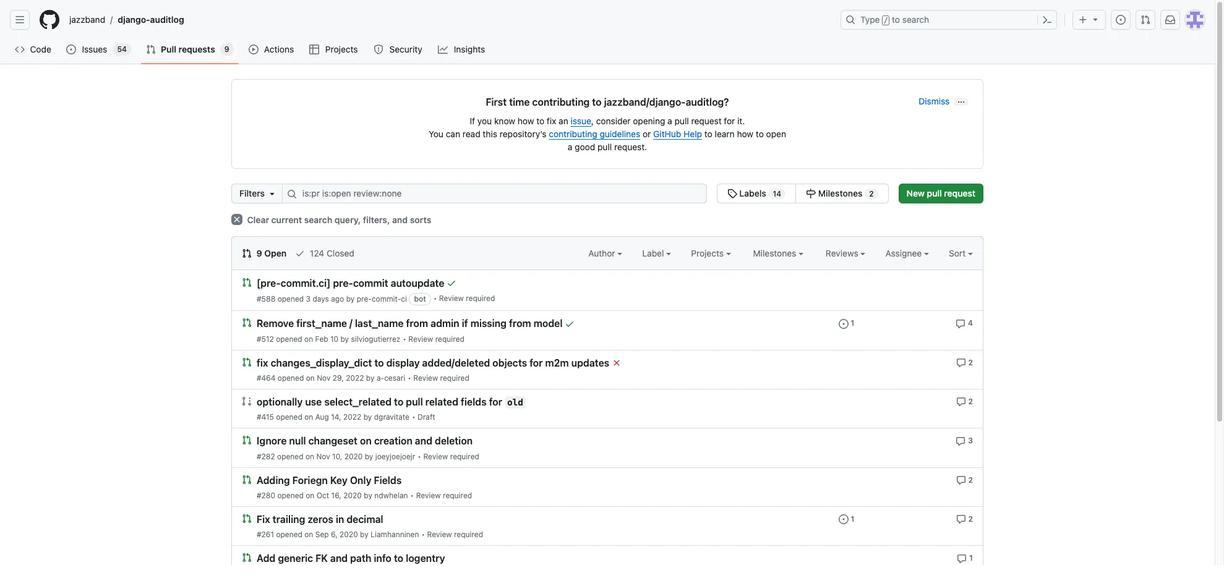 Task type: vqa. For each thing, say whether or not it's contained in the screenshot.
Key
yes



Task type: locate. For each thing, give the bounding box(es) containing it.
code link
[[10, 40, 57, 59]]

review up logentry
[[427, 530, 452, 540]]

Issues search field
[[282, 184, 707, 204]]

you can read this repository's contributing guidelines or github help
[[429, 129, 702, 139]]

display
[[387, 358, 420, 369]]

open pull request image left adding
[[242, 475, 252, 485]]

1 horizontal spatial and
[[392, 215, 408, 225]]

1 vertical spatial milestones
[[754, 248, 799, 259]]

by down ignore null changeset on creation and deletion "link"
[[365, 452, 373, 461]]

2022 down select_related
[[343, 413, 362, 422]]

0 horizontal spatial milestones
[[754, 248, 799, 259]]

comment image for optionally use select_related to pull related fields for
[[957, 397, 966, 407]]

review required link for joeyjoejoejr
[[424, 452, 480, 461]]

2 open pull request image from the top
[[242, 514, 252, 524]]

0 horizontal spatial search
[[304, 215, 332, 225]]

open pull request image left add
[[242, 553, 252, 563]]

updates
[[572, 358, 610, 369]]

new
[[907, 188, 925, 199]]

0 vertical spatial git pull request image
[[1141, 15, 1151, 25]]

on left oct
[[306, 491, 315, 501]]

0 vertical spatial 3
[[306, 295, 311, 304]]

projects
[[325, 44, 358, 54], [691, 248, 726, 259]]

milestones inside 'issue' element
[[819, 188, 863, 199]]

0 vertical spatial 9
[[225, 45, 229, 54]]

open pull request element
[[242, 277, 252, 288], [242, 318, 252, 328], [242, 357, 252, 367], [242, 435, 252, 446], [242, 474, 252, 485], [242, 514, 252, 524], [242, 553, 252, 563]]

pull inside to learn how to open a good pull request.
[[598, 142, 612, 152]]

can
[[446, 129, 460, 139]]

assignee
[[886, 248, 925, 259]]

filters,
[[363, 215, 390, 225]]

2020 inside adding foriegn key only fields #280             opened on oct 16, 2020 by ndwhelan • review required
[[344, 491, 362, 501]]

• inside ignore null changeset on creation and deletion #282             opened on nov 10, 2020 by joeyjoejoejr • review required
[[418, 452, 421, 461]]

triangle down image right plus icon
[[1091, 14, 1101, 24]]

open pull request image left [pre-
[[242, 278, 252, 288]]

and inside ignore null changeset on creation and deletion #282             opened on nov 10, 2020 by joeyjoejoejr • review required
[[415, 436, 433, 447]]

comment image
[[956, 319, 966, 329], [957, 358, 966, 368], [957, 397, 966, 407], [958, 554, 967, 564]]

0 horizontal spatial for
[[489, 397, 502, 408]]

• right ndwhelan link
[[411, 491, 414, 501]]

jazzband
[[69, 14, 105, 25]]

2 horizontal spatial for
[[724, 116, 735, 126]]

search left query,
[[304, 215, 332, 225]]

6,
[[331, 530, 338, 540]]

command palette image
[[1043, 15, 1053, 25]]

labels
[[740, 188, 767, 199]]

1 horizontal spatial 3
[[969, 436, 973, 446]]

milestones for milestones
[[754, 248, 799, 259]]

review required link down deletion
[[424, 452, 480, 461]]

1 horizontal spatial projects
[[691, 248, 726, 259]]

ignore null changeset on creation and deletion link
[[257, 436, 473, 447]]

comment image inside 4 link
[[956, 319, 966, 329]]

required inside fix trailing zeros in decimal #261             opened on sep 6, 2020 by liamhanninen • review required
[[454, 530, 483, 540]]

2 comment image from the top
[[957, 476, 966, 486]]

14
[[773, 189, 782, 199]]

1 horizontal spatial for
[[530, 358, 543, 369]]

opened inside optionally use select_related to pull related fields for old #415             opened on aug 14, 2022 by dgravitate • draft
[[276, 413, 303, 422]]

0 horizontal spatial git pull request image
[[146, 45, 156, 54]]

required
[[466, 294, 495, 303], [435, 335, 465, 344], [440, 374, 470, 383], [450, 452, 480, 461], [443, 491, 472, 501], [454, 530, 483, 540]]

opened down null
[[277, 452, 304, 461]]

by down decimal
[[360, 530, 369, 540]]

milestones inside popup button
[[754, 248, 799, 259]]

3 comment image from the top
[[957, 515, 966, 525]]

3 open pull request element from the top
[[242, 357, 252, 367]]

and inside 'link'
[[392, 215, 408, 225]]

pull up github help link
[[675, 116, 689, 126]]

draft
[[418, 413, 435, 422]]

request.
[[615, 142, 647, 152]]

1 vertical spatial 2022
[[343, 413, 362, 422]]

read
[[463, 129, 481, 139]]

7 open pull request element from the top
[[242, 553, 252, 563]]

open pull request image for ignore null changeset on creation and deletion
[[242, 436, 252, 446]]

1 horizontal spatial fix
[[547, 116, 557, 126]]

4 link
[[956, 318, 973, 329]]

#588
[[257, 295, 276, 304]]

remove first_name / last_name from admin if missing from model
[[257, 318, 563, 330]]

search image
[[287, 189, 297, 199]]

a-cesari link
[[377, 374, 405, 383]]

time
[[509, 97, 530, 108]]

commit-
[[372, 295, 401, 304]]

fix
[[547, 116, 557, 126], [257, 358, 268, 369]]

cesari
[[384, 374, 405, 383]]

124 closed
[[308, 248, 355, 259]]

trailing
[[273, 514, 305, 526]]

by inside adding foriegn key only fields #280             opened on oct 16, 2020 by ndwhelan • review required
[[364, 491, 373, 501]]

3
[[306, 295, 311, 304], [969, 436, 973, 446]]

and down draft
[[415, 436, 433, 447]]

how up repository's
[[518, 116, 534, 126]]

search inside 'link'
[[304, 215, 332, 225]]

2 open pull request element from the top
[[242, 318, 252, 328]]

review down deletion
[[424, 452, 448, 461]]

opened down remove
[[276, 335, 302, 344]]

2 vertical spatial 1
[[970, 554, 973, 563]]

guidelines
[[600, 129, 641, 139]]

required inside ignore null changeset on creation and deletion #282             opened on nov 10, 2020 by joeyjoejoejr • review required
[[450, 452, 480, 461]]

open pull request element left remove
[[242, 318, 252, 328]]

review down 11 / 11 checks ok image
[[439, 294, 464, 303]]

by right 10
[[341, 335, 349, 344]]

for left m2m
[[530, 358, 543, 369]]

0 horizontal spatial /
[[110, 15, 113, 25]]

review right ndwhelan on the bottom left
[[416, 491, 441, 501]]

2 vertical spatial comment image
[[957, 515, 966, 525]]

nov left 10,
[[317, 452, 330, 461]]

29,
[[333, 374, 344, 383]]

3 inside 'link'
[[969, 436, 973, 446]]

review required link for pre-commit-ci
[[439, 294, 495, 303]]

opened inside adding foriegn key only fields #280             opened on oct 16, 2020 by ndwhelan • review required
[[277, 491, 304, 501]]

review required link down 11 / 11 checks ok image
[[439, 294, 495, 303]]

open pull request element left ignore
[[242, 435, 252, 446]]

1 / 6 checks ok image
[[612, 358, 622, 368]]

fix left an
[[547, 116, 557, 126]]

• up logentry
[[422, 530, 425, 540]]

0 vertical spatial open pull request image
[[242, 278, 252, 288]]

and for creation
[[415, 436, 433, 447]]

1 horizontal spatial from
[[509, 318, 531, 330]]

reviews button
[[826, 247, 866, 260]]

4 open pull request image from the top
[[242, 475, 252, 485]]

changeset
[[309, 436, 358, 447]]

/ up #512             opened on feb 10 by silviogutierrez • review required
[[350, 318, 353, 330]]

request up help
[[692, 116, 722, 126]]

feb
[[315, 335, 328, 344]]

on left sep
[[305, 530, 313, 540]]

9 left play icon
[[225, 45, 229, 54]]

1 vertical spatial projects
[[691, 248, 726, 259]]

1 horizontal spatial a
[[668, 116, 673, 126]]

1 vertical spatial open pull request image
[[242, 514, 252, 524]]

open pull request image left ignore
[[242, 436, 252, 446]]

objects
[[493, 358, 527, 369]]

3 open pull request image from the top
[[242, 436, 252, 446]]

issue opened image
[[1116, 15, 1126, 25], [66, 45, 76, 54], [839, 319, 849, 329], [839, 515, 849, 525]]

pre- up ago
[[333, 278, 353, 289]]

comment image
[[956, 437, 966, 447], [957, 476, 966, 486], [957, 515, 966, 525]]

1 horizontal spatial how
[[737, 129, 754, 139]]

search
[[903, 14, 930, 25], [304, 215, 332, 225]]

0 horizontal spatial triangle down image
[[267, 189, 277, 199]]

fix up #464 in the bottom of the page
[[257, 358, 268, 369]]

security
[[390, 44, 422, 54]]

plus image
[[1079, 15, 1089, 25]]

• inside adding foriegn key only fields #280             opened on oct 16, 2020 by ndwhelan • review required
[[411, 491, 414, 501]]

1 vertical spatial triangle down image
[[267, 189, 277, 199]]

review required link down admin
[[409, 335, 465, 344]]

issue element
[[717, 184, 889, 204]]

graph image
[[438, 45, 448, 54]]

2 vertical spatial and
[[330, 554, 348, 565]]

review required link right ndwhelan on the bottom left
[[416, 491, 472, 501]]

issues
[[82, 44, 107, 54]]

0 vertical spatial triangle down image
[[1091, 14, 1101, 24]]

projects right the label popup button
[[691, 248, 726, 259]]

git pull request image left notifications icon
[[1141, 15, 1151, 25]]

git pull request image left 9 open
[[242, 249, 252, 259]]

list
[[64, 10, 834, 30]]

4 open pull request element from the top
[[242, 435, 252, 446]]

open pull request image for remove first_name / last_name from admin if missing from model
[[242, 318, 252, 328]]

to inside optionally use select_related to pull related fields for old #415             opened on aug 14, 2022 by dgravitate • draft
[[394, 397, 404, 408]]

you
[[478, 116, 492, 126]]

0 horizontal spatial a
[[568, 142, 573, 152]]

open pull request image
[[242, 318, 252, 328], [242, 357, 252, 367], [242, 436, 252, 446], [242, 475, 252, 485], [242, 553, 252, 563]]

null
[[289, 436, 306, 447]]

milestones down 14
[[754, 248, 799, 259]]

0 vertical spatial milestones
[[819, 188, 863, 199]]

1 vertical spatial comment image
[[957, 476, 966, 486]]

/ inside type / to search
[[884, 16, 889, 25]]

open pull request image left fix
[[242, 514, 252, 524]]

triangle down image
[[1091, 14, 1101, 24], [267, 189, 277, 199]]

by down select_related
[[364, 413, 372, 422]]

from down bot
[[406, 318, 428, 330]]

for inside optionally use select_related to pull related fields for old #415             opened on aug 14, 2022 by dgravitate • draft
[[489, 397, 502, 408]]

open pull request image for adding foriegn key only fields
[[242, 475, 252, 485]]

add generic fk and path info to logentry link
[[257, 554, 445, 565]]

0 horizontal spatial 9
[[225, 45, 229, 54]]

actions
[[264, 44, 294, 54]]

contributing up an
[[532, 97, 590, 108]]

missing
[[471, 318, 507, 330]]

1 horizontal spatial triangle down image
[[1091, 14, 1101, 24]]

0 vertical spatial and
[[392, 215, 408, 225]]

1 vertical spatial request
[[945, 188, 976, 199]]

insights
[[454, 44, 485, 54]]

opened right #464 in the bottom of the page
[[278, 374, 304, 383]]

to up a-
[[375, 358, 384, 369]]

2 horizontal spatial /
[[884, 16, 889, 25]]

triangle down image left search 'icon' at the top of page
[[267, 189, 277, 199]]

10
[[330, 335, 339, 344]]

pre- down commit
[[357, 295, 372, 304]]

to up repository's
[[537, 116, 545, 126]]

1 comment image from the top
[[956, 437, 966, 447]]

opened down trailing
[[276, 530, 303, 540]]

0 horizontal spatial 3
[[306, 295, 311, 304]]

1 open pull request element from the top
[[242, 277, 252, 288]]

open pull request element left adding
[[242, 474, 252, 485]]

None search field
[[231, 184, 889, 204]]

2022 right "29,"
[[346, 374, 364, 383]]

1 link for fix trailing zeros in decimal
[[839, 514, 855, 525]]

open pull request image
[[242, 278, 252, 288], [242, 514, 252, 524]]

git pull request image left the 'pull'
[[146, 45, 156, 54]]

• left draft link
[[412, 413, 416, 422]]

1
[[851, 319, 855, 328], [851, 515, 855, 524], [970, 554, 973, 563]]

0 vertical spatial 1
[[851, 319, 855, 328]]

on inside adding foriegn key only fields #280             opened on oct 16, 2020 by ndwhelan • review required
[[306, 491, 315, 501]]

0 horizontal spatial how
[[518, 116, 534, 126]]

good
[[575, 142, 596, 152]]

2 open pull request image from the top
[[242, 357, 252, 367]]

0 horizontal spatial from
[[406, 318, 428, 330]]

comment image for remove first_name / last_name from admin if missing from model
[[956, 319, 966, 329]]

review inside ignore null changeset on creation and deletion #282             opened on nov 10, 2020 by joeyjoejoejr • review required
[[424, 452, 448, 461]]

on
[[305, 335, 313, 344], [306, 374, 315, 383], [305, 413, 313, 422], [360, 436, 372, 447], [306, 452, 314, 461], [306, 491, 315, 501], [305, 530, 313, 540]]

how down it.
[[737, 129, 754, 139]]

by down only
[[364, 491, 373, 501]]

open pull request image up "draft pull request" element
[[242, 357, 252, 367]]

2022
[[346, 374, 364, 383], [343, 413, 362, 422]]

by left a-
[[366, 374, 375, 383]]

contributing down issue link
[[549, 129, 598, 139]]

milestones button
[[754, 247, 804, 260]]

review required link down fix changes_display_dict to display added/deleted objects for m2m updates
[[414, 374, 470, 383]]

,
[[592, 116, 594, 126]]

#512
[[257, 335, 274, 344]]

projects inside 'popup button'
[[691, 248, 726, 259]]

nov
[[317, 374, 331, 383], [317, 452, 330, 461]]

1 horizontal spatial git pull request image
[[242, 249, 252, 259]]

pull up draft
[[406, 397, 423, 408]]

and left sorts
[[392, 215, 408, 225]]

by inside optionally use select_related to pull related fields for old #415             opened on aug 14, 2022 by dgravitate • draft
[[364, 413, 372, 422]]

1 vertical spatial fix
[[257, 358, 268, 369]]

none search field containing filters
[[231, 184, 889, 204]]

1 vertical spatial 9
[[257, 248, 262, 259]]

1 vertical spatial for
[[530, 358, 543, 369]]

a up github at the right
[[668, 116, 673, 126]]

• right joeyjoejoejr link
[[418, 452, 421, 461]]

0 vertical spatial comment image
[[956, 437, 966, 447]]

requests
[[179, 44, 215, 54]]

2 vertical spatial git pull request image
[[242, 249, 252, 259]]

0 vertical spatial request
[[692, 116, 722, 126]]

1 vertical spatial 3
[[969, 436, 973, 446]]

check image
[[295, 249, 305, 259]]

9 left open
[[257, 248, 262, 259]]

1 open pull request image from the top
[[242, 318, 252, 328]]

opened down "optionally"
[[276, 413, 303, 422]]

• inside optionally use select_related to pull related fields for old #415             opened on aug 14, 2022 by dgravitate • draft
[[412, 413, 416, 422]]

open pull request element left [pre-
[[242, 277, 252, 288]]

silviogutierrez link
[[351, 335, 401, 344]]

0 vertical spatial contributing
[[532, 97, 590, 108]]

fix trailing zeros in decimal #261             opened on sep 6, 2020 by liamhanninen • review required
[[257, 514, 483, 540]]

open pull request element left fix
[[242, 514, 252, 524]]

1 for remove first_name / last_name from admin if missing from model
[[851, 319, 855, 328]]

1 link
[[839, 318, 855, 329], [839, 514, 855, 525], [958, 553, 973, 564]]

git pull request image
[[1141, 15, 1151, 25], [146, 45, 156, 54], [242, 249, 252, 259]]

2 link for fields
[[957, 474, 973, 486]]

2020 right 16,
[[344, 491, 362, 501]]

2020
[[344, 452, 363, 461], [344, 491, 362, 501], [340, 530, 358, 540]]

old
[[507, 398, 524, 408]]

for left it.
[[724, 116, 735, 126]]

milestone image
[[806, 189, 816, 199]]

a-
[[377, 374, 384, 383]]

fk
[[316, 554, 328, 565]]

0 vertical spatial nov
[[317, 374, 331, 383]]

4 2 link from the top
[[957, 514, 973, 525]]

pull inside optionally use select_related to pull related fields for old #415             opened on aug 14, 2022 by dgravitate • draft
[[406, 397, 423, 408]]

/ left django-
[[110, 15, 113, 25]]

review required link up logentry
[[427, 530, 483, 540]]

/ right type
[[884, 16, 889, 25]]

2 inside milestones 2
[[870, 189, 874, 199]]

2022 inside optionally use select_related to pull related fields for old #415             opened on aug 14, 2022 by dgravitate • draft
[[343, 413, 362, 422]]

1 vertical spatial and
[[415, 436, 433, 447]]

type / to search
[[861, 14, 930, 25]]

open pull request element for fix trailing zeros in decimal
[[242, 514, 252, 524]]

2 for pull
[[969, 397, 973, 407]]

fix changes_display_dict to display added/deleted objects for m2m updates
[[257, 358, 610, 369]]

from left model
[[509, 318, 531, 330]]

open pull request element left add
[[242, 553, 252, 563]]

2020 right 6,
[[340, 530, 358, 540]]

2020 right 10,
[[344, 452, 363, 461]]

comment image inside 3 'link'
[[956, 437, 966, 447]]

1 vertical spatial nov
[[317, 452, 330, 461]]

1 for fix trailing zeros in decimal
[[851, 515, 855, 524]]

opening
[[633, 116, 666, 126]]

or
[[643, 129, 651, 139]]

1 horizontal spatial pre-
[[357, 295, 372, 304]]

1 vertical spatial how
[[737, 129, 754, 139]]

1 vertical spatial 1 link
[[839, 514, 855, 525]]

related
[[426, 397, 459, 408]]

adding foriegn key only fields link
[[257, 475, 402, 486]]

3 2 link from the top
[[957, 474, 973, 486]]

a
[[668, 116, 673, 126], [568, 142, 573, 152]]

1 horizontal spatial milestones
[[819, 188, 863, 199]]

optionally use select_related to pull related fields for old #415             opened on aug 14, 2022 by dgravitate • draft
[[257, 397, 524, 422]]

9
[[225, 45, 229, 54], [257, 248, 262, 259]]

learn
[[715, 129, 735, 139]]

1 vertical spatial search
[[304, 215, 332, 225]]

6 open pull request element from the top
[[242, 514, 252, 524]]

dismiss
[[919, 96, 950, 106]]

opened down adding
[[277, 491, 304, 501]]

2020 inside fix trailing zeros in decimal #261             opened on sep 6, 2020 by liamhanninen • review required
[[340, 530, 358, 540]]

to up dgravitate
[[394, 397, 404, 408]]

1 horizontal spatial search
[[903, 14, 930, 25]]

0 horizontal spatial projects
[[325, 44, 358, 54]]

0 vertical spatial 2020
[[344, 452, 363, 461]]

2 vertical spatial 2020
[[340, 530, 358, 540]]

1 open pull request image from the top
[[242, 278, 252, 288]]

/ inside jazzband / django-auditlog
[[110, 15, 113, 25]]

comment image for ignore null changeset on creation and deletion
[[956, 437, 966, 447]]

0 vertical spatial search
[[903, 14, 930, 25]]

filters
[[240, 188, 265, 199]]

review required link for silviogutierrez
[[409, 335, 465, 344]]

0 horizontal spatial pre-
[[333, 278, 353, 289]]

review required link
[[439, 294, 495, 303], [409, 335, 465, 344], [414, 374, 470, 383], [424, 452, 480, 461], [416, 491, 472, 501], [427, 530, 483, 540]]

contributing
[[532, 97, 590, 108], [549, 129, 598, 139]]

1 vertical spatial a
[[568, 142, 573, 152]]

and right fk
[[330, 554, 348, 565]]

2 vertical spatial for
[[489, 397, 502, 408]]

0 vertical spatial for
[[724, 116, 735, 126]]

1 horizontal spatial 9
[[257, 248, 262, 259]]

1 vertical spatial 2020
[[344, 491, 362, 501]]

draft pull request element
[[242, 396, 252, 407]]

pull down contributing guidelines 'link'
[[598, 142, 612, 152]]

milestones
[[819, 188, 863, 199], [754, 248, 799, 259]]

5 open pull request element from the top
[[242, 474, 252, 485]]

0 vertical spatial 1 link
[[839, 318, 855, 329]]

124 closed link
[[295, 247, 355, 260]]

request right new
[[945, 188, 976, 199]]

0 vertical spatial 2022
[[346, 374, 364, 383]]

2 horizontal spatial and
[[415, 436, 433, 447]]

1 vertical spatial 1
[[851, 515, 855, 524]]

review inside adding foriegn key only fields #280             opened on oct 16, 2020 by ndwhelan • review required
[[416, 491, 441, 501]]

• right bot
[[434, 294, 437, 303]]

a down you can read this repository's contributing guidelines or github help
[[568, 142, 573, 152]]

2 2 link from the top
[[957, 396, 973, 407]]



Task type: describe. For each thing, give the bounding box(es) containing it.
2 link for decimal
[[957, 514, 973, 525]]

optionally
[[257, 397, 303, 408]]

2 for fields
[[969, 476, 973, 485]]

Search all issues text field
[[282, 184, 707, 204]]

liamhanninen link
[[371, 530, 419, 540]]

on down changes_display_dict
[[306, 374, 315, 383]]

to up ,
[[592, 97, 602, 108]]

joeyjoejoejr link
[[375, 452, 415, 461]]

comment image for fix trailing zeros in decimal
[[957, 515, 966, 525]]

on left creation
[[360, 436, 372, 447]]

fields
[[374, 475, 402, 486]]

[pre-commit.ci] pre-commit autoupdate
[[257, 278, 445, 289]]

0 horizontal spatial request
[[692, 116, 722, 126]]

to left open
[[756, 129, 764, 139]]

author button
[[589, 247, 623, 260]]

sort button
[[949, 247, 973, 260]]

1 vertical spatial git pull request image
[[146, 45, 156, 54]]

bot
[[414, 295, 426, 304]]

foriegn
[[292, 475, 328, 486]]

review inside fix trailing zeros in decimal #261             opened on sep 6, 2020 by liamhanninen • review required
[[427, 530, 452, 540]]

consider
[[596, 116, 631, 126]]

9 open
[[254, 248, 287, 259]]

git pull request image inside 9 open link
[[242, 249, 252, 259]]

open pull request element for remove first_name / last_name from admin if missing from model
[[242, 318, 252, 328]]

2 for decimal
[[969, 515, 973, 524]]

by inside fix trailing zeros in decimal #261             opened on sep 6, 2020 by liamhanninen • review required
[[360, 530, 369, 540]]

#280
[[257, 491, 275, 501]]

pull requests
[[161, 44, 215, 54]]

to right type
[[892, 14, 900, 25]]

ci
[[401, 295, 407, 304]]

tag image
[[728, 189, 738, 199]]

1 horizontal spatial request
[[945, 188, 976, 199]]

open
[[767, 129, 787, 139]]

first_name
[[297, 318, 347, 330]]

opened inside fix trailing zeros in decimal #261             opened on sep 6, 2020 by liamhanninen • review required
[[276, 530, 303, 540]]

open pull request element for ignore null changeset on creation and deletion
[[242, 435, 252, 446]]

draft pull request image
[[242, 397, 252, 407]]

0 vertical spatial pre-
[[333, 278, 353, 289]]

required inside adding foriegn key only fields #280             opened on oct 16, 2020 by ndwhelan • review required
[[443, 491, 472, 501]]

review down remove first_name / last_name from admin if missing from model
[[409, 335, 433, 344]]

0 vertical spatial fix
[[547, 116, 557, 126]]

creation
[[374, 436, 413, 447]]

repository's
[[500, 129, 547, 139]]

pull
[[161, 44, 176, 54]]

2020 inside ignore null changeset on creation and deletion #282             opened on nov 10, 2020 by joeyjoejoejr • review required
[[344, 452, 363, 461]]

[pre-
[[257, 278, 281, 289]]

2020 for in
[[340, 530, 358, 540]]

clear current search query, filters, and sorts link
[[231, 214, 432, 225]]

comment image for adding foriegn key only fields
[[957, 476, 966, 486]]

3 link
[[956, 435, 973, 447]]

contributing guidelines link
[[549, 129, 641, 139]]

notifications image
[[1166, 15, 1176, 25]]

new pull request
[[907, 188, 976, 199]]

code
[[30, 44, 51, 54]]

if you know how to fix an issue ,           consider opening a pull request for it.
[[470, 116, 745, 126]]

/ for jazzband
[[110, 15, 113, 25]]

fields
[[461, 397, 487, 408]]

to right help
[[705, 129, 713, 139]]

review required link for a-cesari
[[414, 374, 470, 383]]

54
[[117, 45, 127, 54]]

open pull request image for [pre-commit.ci] pre-commit autoupdate
[[242, 278, 252, 288]]

review required link for liamhanninen
[[427, 530, 483, 540]]

pre-commit-ci link
[[357, 295, 407, 304]]

ndwhelan link
[[375, 491, 408, 501]]

jazzband/django-
[[604, 97, 686, 108]]

label
[[643, 248, 667, 259]]

adding foriegn key only fields #280             opened on oct 16, 2020 by ndwhelan • review required
[[257, 475, 472, 501]]

2 vertical spatial 1 link
[[958, 553, 973, 564]]

sep
[[315, 530, 329, 540]]

days
[[313, 295, 329, 304]]

only
[[350, 475, 372, 486]]

sorts
[[410, 215, 432, 225]]

#415
[[257, 413, 274, 422]]

jazzband link
[[64, 10, 110, 30]]

sort
[[949, 248, 966, 259]]

zeros
[[308, 514, 334, 526]]

a inside to learn how to open a good pull request.
[[568, 142, 573, 152]]

know
[[494, 116, 516, 126]]

open pull request image for fix trailing zeros in decimal
[[242, 514, 252, 524]]

list containing jazzband
[[64, 10, 834, 30]]

decimal
[[347, 514, 383, 526]]

2020 for only
[[344, 491, 362, 501]]

1 from from the left
[[406, 318, 428, 330]]

2 link for pull
[[957, 396, 973, 407]]

#464             opened on nov 29, 2022 by a-cesari • review required
[[257, 374, 470, 383]]

2 from from the left
[[509, 318, 531, 330]]

• review required
[[434, 294, 495, 303]]

10,
[[332, 452, 342, 461]]

filters button
[[231, 184, 283, 204]]

1 2 link from the top
[[957, 357, 973, 368]]

#282
[[257, 452, 275, 461]]

dgravitate
[[374, 413, 410, 422]]

5 open pull request image from the top
[[242, 553, 252, 563]]

0 vertical spatial a
[[668, 116, 673, 126]]

first
[[486, 97, 507, 108]]

how inside to learn how to open a good pull request.
[[737, 129, 754, 139]]

admin
[[431, 318, 460, 330]]

shield image
[[374, 45, 384, 54]]

open pull request image for fix changes_display_dict to display added/deleted objects for m2m updates
[[242, 357, 252, 367]]

clear current search query, filters, and sorts
[[245, 215, 432, 225]]

open pull request element for fix changes_display_dict to display added/deleted objects for m2m updates
[[242, 357, 252, 367]]

nov inside ignore null changeset on creation and deletion #282             opened on nov 10, 2020 by joeyjoejoejr • review required
[[317, 452, 330, 461]]

2 horizontal spatial git pull request image
[[1141, 15, 1151, 25]]

m2m
[[546, 358, 569, 369]]

on inside fix trailing zeros in decimal #261             opened on sep 6, 2020 by liamhanninen • review required
[[305, 530, 313, 540]]

1 horizontal spatial /
[[350, 318, 353, 330]]

and for filters,
[[392, 215, 408, 225]]

• inside fix trailing zeros in decimal #261             opened on sep 6, 2020 by liamhanninen • review required
[[422, 530, 425, 540]]

django-auditlog link
[[113, 10, 189, 30]]

current
[[271, 215, 302, 225]]

124
[[310, 248, 324, 259]]

by right ago
[[346, 295, 355, 304]]

opened inside ignore null changeset on creation and deletion #282             opened on nov 10, 2020 by joeyjoejoejr • review required
[[277, 452, 304, 461]]

9 for 9
[[225, 45, 229, 54]]

0 vertical spatial projects
[[325, 44, 358, 54]]

/ for type
[[884, 16, 889, 25]]

x image
[[231, 214, 243, 225]]

ago
[[331, 295, 344, 304]]

last_name
[[355, 318, 404, 330]]

actions link
[[244, 40, 300, 59]]

add generic fk and path info to logentry
[[257, 554, 445, 565]]

0 vertical spatial how
[[518, 116, 534, 126]]

9 for 9 open
[[257, 248, 262, 259]]

11 / 11 checks ok image
[[447, 279, 457, 289]]

milestones for milestones 2
[[819, 188, 863, 199]]

open pull request element for [pre-commit.ci] pre-commit autoupdate
[[242, 277, 252, 288]]

model
[[534, 318, 563, 330]]

8 / 8 checks ok image
[[565, 319, 575, 329]]

opened down commit.ci]
[[278, 295, 304, 304]]

this
[[483, 129, 498, 139]]

by inside ignore null changeset on creation and deletion #282             opened on nov 10, 2020 by joeyjoejoejr • review required
[[365, 452, 373, 461]]

type
[[861, 14, 880, 25]]

query,
[[335, 215, 361, 225]]

assignee button
[[886, 247, 930, 260]]

to right info
[[394, 554, 404, 565]]

ignore null changeset on creation and deletion #282             opened on nov 10, 2020 by joeyjoejoejr • review required
[[257, 436, 480, 461]]

• down remove first_name / last_name from admin if missing from model
[[403, 335, 407, 344]]

open pull request element for adding foriegn key only fields
[[242, 474, 252, 485]]

triangle down image inside filters popup button
[[267, 189, 277, 199]]

silviogutierrez
[[351, 335, 401, 344]]

milestones 2
[[816, 188, 874, 199]]

pull right new
[[927, 188, 942, 199]]

new pull request link
[[899, 184, 984, 204]]

1 link for remove first_name / last_name from admin if missing from model
[[839, 318, 855, 329]]

1 vertical spatial contributing
[[549, 129, 598, 139]]

key
[[330, 475, 348, 486]]

on down null
[[306, 452, 314, 461]]

you
[[429, 129, 444, 139]]

comment image for fix changes_display_dict to display added/deleted objects for m2m updates
[[957, 358, 966, 368]]

review down fix changes_display_dict to display added/deleted objects for m2m updates
[[414, 374, 438, 383]]

adding
[[257, 475, 290, 486]]

0 horizontal spatial and
[[330, 554, 348, 565]]

first time contributing to jazzband/django-auditlog?
[[486, 97, 729, 108]]

• right "cesari"
[[408, 374, 411, 383]]

code image
[[15, 45, 25, 54]]

projects button
[[691, 247, 731, 260]]

0 horizontal spatial fix
[[257, 358, 268, 369]]

1 vertical spatial pre-
[[357, 295, 372, 304]]

on left feb
[[305, 335, 313, 344]]

help
[[684, 129, 702, 139]]

review required link for ndwhelan
[[416, 491, 472, 501]]

homepage image
[[40, 10, 59, 30]]

remove
[[257, 318, 294, 330]]

...
[[958, 95, 965, 105]]

dismiss ...
[[919, 95, 965, 106]]

play image
[[249, 45, 258, 54]]

table image
[[310, 45, 320, 54]]

#588             opened 3 days ago by pre-commit-ci
[[257, 295, 407, 304]]

aug
[[315, 413, 329, 422]]

on inside optionally use select_related to pull related fields for old #415             opened on aug 14, 2022 by dgravitate • draft
[[305, 413, 313, 422]]



